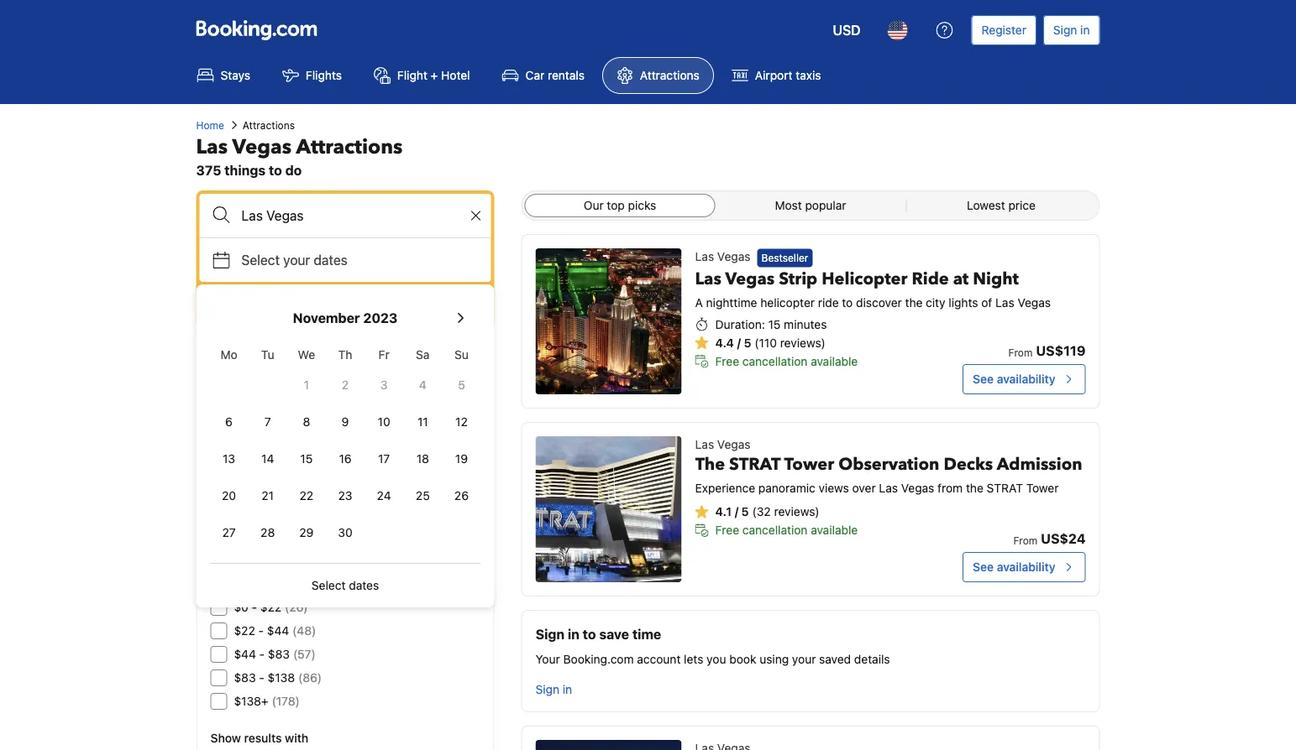 Task type: vqa. For each thing, say whether or not it's contained in the screenshot.


Task type: locate. For each thing, give the bounding box(es) containing it.
1 vertical spatial available
[[811, 524, 858, 538]]

$0 - $22 (26)
[[234, 601, 308, 615]]

sign in down your
[[536, 683, 572, 697]]

availability down from us$119
[[997, 373, 1055, 386]]

21 November 2023 checkbox
[[248, 480, 287, 513]]

helicopter
[[760, 295, 815, 309]]

0 vertical spatial 5
[[744, 336, 751, 350]]

3
[[380, 378, 388, 392]]

las for las vegas strip helicopter ride at night a nighttime helicopter ride to discover the city lights of las vegas
[[695, 267, 721, 290]]

1 see availability from the top
[[973, 373, 1055, 386]]

27 November 2023 checkbox
[[210, 517, 248, 550]]

$83 up $83 - $138 (86)
[[268, 648, 290, 662]]

vegas for las vegas the strat tower observation decks admission experience panoramic views over las vegas from the strat tower
[[717, 438, 750, 452]]

11 November 2023 checkbox
[[403, 406, 442, 439]]

from us$24
[[1013, 531, 1086, 547]]

13 November 2023 checkbox
[[210, 443, 248, 476]]

sign in for the sign in link to the right
[[1053, 23, 1090, 37]]

- right $0
[[252, 601, 257, 615]]

1 vertical spatial the
[[966, 482, 983, 496]]

the strat tower observation decks admission image
[[536, 437, 682, 583]]

2 vertical spatial in
[[563, 683, 572, 697]]

see availability down from us$119
[[973, 373, 1055, 386]]

0 horizontal spatial select
[[241, 252, 280, 268]]

1 vertical spatial to
[[842, 295, 853, 309]]

see availability for night
[[973, 373, 1055, 386]]

(110
[[755, 336, 777, 350]]

car rentals
[[525, 68, 585, 82]]

the down the decks
[[966, 482, 983, 496]]

0 vertical spatial see
[[973, 373, 994, 386]]

$44 down $22 - $44 (48)
[[234, 648, 256, 662]]

flights link
[[268, 57, 356, 94]]

0 vertical spatial availability
[[997, 373, 1055, 386]]

lowest price
[[967, 199, 1036, 213]]

+
[[431, 68, 438, 82]]

your right using
[[792, 653, 816, 667]]

cancellation down 4.4 / 5 (110 reviews)
[[742, 354, 808, 368]]

available down views
[[811, 524, 858, 538]]

in for the sign in link to the right
[[1080, 23, 1090, 37]]

0 horizontal spatial sign in link
[[529, 675, 579, 706]]

29 November 2023 checkbox
[[287, 517, 326, 550]]

free down 4.4
[[715, 354, 739, 368]]

home link
[[196, 118, 224, 133]]

/ right 4.1
[[735, 505, 738, 519]]

1 vertical spatial see availability
[[973, 561, 1055, 575]]

1 see from the top
[[973, 373, 994, 386]]

1 horizontal spatial dates
[[349, 579, 379, 593]]

grid containing mo
[[210, 338, 481, 550]]

/ for 4.1
[[735, 505, 738, 519]]

select
[[241, 252, 280, 268], [312, 579, 346, 593]]

2 free cancellation available from the top
[[715, 524, 858, 538]]

2 see availability from the top
[[973, 561, 1055, 575]]

14
[[261, 452, 274, 466]]

sign in link right register link in the right top of the page
[[1043, 15, 1100, 45]]

0 horizontal spatial tower
[[784, 454, 834, 477]]

time
[[632, 627, 661, 643]]

0 vertical spatial available
[[811, 354, 858, 368]]

1 vertical spatial see
[[973, 561, 994, 575]]

(86)
[[298, 672, 322, 685]]

airport
[[755, 68, 792, 82]]

free cancellation available down 4.1 / 5 (32 reviews)
[[715, 524, 858, 538]]

in down booking.com
[[563, 683, 572, 697]]

strat up experience
[[729, 454, 780, 477]]

0 vertical spatial attractions
[[640, 68, 700, 82]]

1 horizontal spatial tower
[[1026, 482, 1059, 496]]

$22 up $22 - $44 (48)
[[260, 601, 281, 615]]

20 November 2023 checkbox
[[210, 480, 248, 513]]

1 vertical spatial $83
[[234, 672, 256, 685]]

in for the sign in link to the bottom
[[563, 683, 572, 697]]

see availability
[[973, 373, 1055, 386], [973, 561, 1055, 575]]

0 vertical spatial see availability
[[973, 373, 1055, 386]]

2 vertical spatial attractions
[[296, 133, 403, 161]]

free down 4.1
[[715, 524, 739, 538]]

0 vertical spatial free cancellation available
[[715, 354, 858, 368]]

available down minutes
[[811, 354, 858, 368]]

2 vertical spatial sign
[[536, 683, 559, 697]]

2 see from the top
[[973, 561, 994, 575]]

$138+ (178)
[[234, 695, 300, 709]]

2 availability from the top
[[997, 561, 1055, 575]]

availability
[[997, 373, 1055, 386], [997, 561, 1055, 575]]

see for night
[[973, 373, 994, 386]]

3 November 2023 checkbox
[[365, 369, 403, 402]]

0 vertical spatial from
[[1008, 347, 1033, 359]]

booking.com
[[563, 653, 634, 667]]

0 vertical spatial in
[[1080, 23, 1090, 37]]

1 vertical spatial sign in link
[[529, 675, 579, 706]]

21
[[262, 489, 274, 503]]

1 horizontal spatial sign in
[[1053, 23, 1090, 37]]

reviews)
[[780, 336, 826, 350], [774, 505, 819, 519]]

1 vertical spatial free cancellation available
[[715, 524, 858, 538]]

see availability down from us$24
[[973, 561, 1055, 575]]

reviews) down minutes
[[780, 336, 826, 350]]

2023
[[363, 310, 398, 326]]

1 horizontal spatial 15
[[768, 317, 781, 331]]

5 down su at the left top
[[458, 378, 465, 392]]

select dates
[[312, 579, 379, 593]]

2 horizontal spatial to
[[842, 295, 853, 309]]

$44 up "$44 - $83 (57)"
[[267, 624, 289, 638]]

$138+
[[234, 695, 268, 709]]

available
[[811, 354, 858, 368], [811, 524, 858, 538]]

account
[[637, 653, 681, 667]]

to left do
[[269, 163, 282, 178]]

grid
[[210, 338, 481, 550]]

reviews) for 4.1 / 5 (32 reviews)
[[774, 505, 819, 519]]

your
[[536, 653, 560, 667]]

sign in for the sign in link to the bottom
[[536, 683, 572, 697]]

0 horizontal spatial dates
[[314, 252, 348, 268]]

0 vertical spatial dates
[[314, 252, 348, 268]]

airport taxis link
[[717, 57, 835, 94]]

1 vertical spatial /
[[735, 505, 738, 519]]

observation
[[838, 454, 939, 477]]

flight
[[397, 68, 427, 82]]

2 vertical spatial to
[[583, 627, 596, 643]]

1 vertical spatial dates
[[349, 579, 379, 593]]

5 left (32 on the bottom of the page
[[741, 505, 749, 519]]

0 horizontal spatial your
[[283, 252, 310, 268]]

15 down 8 november 2023 checkbox
[[300, 452, 313, 466]]

&
[[316, 520, 325, 534]]

1 horizontal spatial sign in link
[[1043, 15, 1100, 45]]

ride
[[818, 295, 839, 309]]

17 November 2023 checkbox
[[365, 443, 403, 476]]

stays
[[220, 68, 250, 82]]

1 November 2023 checkbox
[[287, 369, 326, 402]]

las inside las vegas attractions 375 things to do
[[196, 133, 228, 161]]

5 left (110
[[744, 336, 751, 350]]

1 vertical spatial reviews)
[[774, 505, 819, 519]]

0 vertical spatial sign in
[[1053, 23, 1090, 37]]

5 inside option
[[458, 378, 465, 392]]

19
[[455, 452, 468, 466]]

su
[[454, 348, 469, 362]]

1 vertical spatial strat
[[987, 482, 1023, 496]]

cancellation down 4.1 / 5 (32 reviews)
[[742, 524, 808, 538]]

1 available from the top
[[811, 354, 858, 368]]

1 vertical spatial availability
[[997, 561, 1055, 575]]

1 horizontal spatial $83
[[268, 648, 290, 662]]

1 vertical spatial sign in
[[536, 683, 572, 697]]

1 horizontal spatial your
[[792, 653, 816, 667]]

see
[[973, 373, 994, 386], [973, 561, 994, 575]]

0 vertical spatial $44
[[267, 624, 289, 638]]

- left $138
[[259, 672, 264, 685]]

reviews) down the "panoramic" at right bottom
[[774, 505, 819, 519]]

high roller observation wheel admission image
[[536, 741, 682, 751]]

1 horizontal spatial attractions
[[296, 133, 403, 161]]

show
[[210, 732, 241, 746]]

- down $22 - $44 (48)
[[259, 648, 265, 662]]

decks
[[944, 454, 993, 477]]

free
[[715, 354, 739, 368], [715, 524, 739, 538]]

taxis
[[796, 68, 821, 82]]

1 vertical spatial tower
[[1026, 482, 1059, 496]]

most
[[775, 199, 802, 213]]

vegas
[[232, 133, 291, 161], [717, 250, 750, 264], [725, 267, 775, 290], [1018, 295, 1051, 309], [717, 438, 750, 452], [901, 482, 934, 496]]

from
[[1008, 347, 1033, 359], [1013, 535, 1037, 547]]

sign in right the register
[[1053, 23, 1090, 37]]

1 vertical spatial 5
[[458, 378, 465, 392]]

7 November 2023 checkbox
[[248, 406, 287, 439]]

1 horizontal spatial $44
[[267, 624, 289, 638]]

to right ride
[[842, 295, 853, 309]]

0 vertical spatial $22
[[260, 601, 281, 615]]

5
[[744, 336, 751, 350], [458, 378, 465, 392], [741, 505, 749, 519]]

0 horizontal spatial attractions
[[243, 119, 295, 131]]

0 vertical spatial 15
[[768, 317, 781, 331]]

1 horizontal spatial the
[[966, 482, 983, 496]]

dates down where are you going? search field
[[314, 252, 348, 268]]

sign in link down your
[[529, 675, 579, 706]]

sign down your
[[536, 683, 559, 697]]

1 vertical spatial free
[[715, 524, 739, 538]]

free cancellation available
[[715, 354, 858, 368], [715, 524, 858, 538]]

2 horizontal spatial attractions
[[640, 68, 700, 82]]

the inside las vegas strip helicopter ride at night a nighttime helicopter ride to discover the city lights of las vegas
[[905, 295, 923, 309]]

0 vertical spatial reviews)
[[780, 336, 826, 350]]

1 availability from the top
[[997, 373, 1055, 386]]

5 November 2023 checkbox
[[442, 369, 481, 402]]

- for $0
[[252, 601, 257, 615]]

the inside "las vegas the strat tower observation decks admission experience panoramic views over las vegas from the strat tower"
[[966, 482, 983, 496]]

in right the register
[[1080, 23, 1090, 37]]

Where are you going? search field
[[199, 194, 491, 238]]

2 available from the top
[[811, 524, 858, 538]]

from
[[937, 482, 963, 496]]

our top picks
[[584, 199, 656, 213]]

in up booking.com
[[568, 627, 579, 643]]

0 horizontal spatial $22
[[234, 624, 255, 638]]

discover
[[856, 295, 902, 309]]

0 vertical spatial to
[[269, 163, 282, 178]]

dates down 30 november 2023 option on the bottom left of the page
[[349, 579, 379, 593]]

0 vertical spatial /
[[737, 336, 741, 350]]

1 horizontal spatial select
[[312, 579, 346, 593]]

us$119
[[1036, 343, 1086, 359]]

1 horizontal spatial to
[[583, 627, 596, 643]]

0 vertical spatial select
[[241, 252, 280, 268]]

$83 up $138+
[[234, 672, 256, 685]]

the left city
[[905, 295, 923, 309]]

1 vertical spatial from
[[1013, 535, 1037, 547]]

las vegas attractions 375 things to do
[[196, 133, 403, 178]]

activities (123)
[[234, 450, 315, 464]]

0 vertical spatial cancellation
[[742, 354, 808, 368]]

1 free cancellation available from the top
[[715, 354, 858, 368]]

dates
[[314, 252, 348, 268], [349, 579, 379, 593]]

tower down "admission"
[[1026, 482, 1059, 496]]

0 vertical spatial your
[[283, 252, 310, 268]]

things
[[224, 163, 265, 178]]

15
[[768, 317, 781, 331], [300, 452, 313, 466]]

0 vertical spatial free
[[715, 354, 739, 368]]

1 vertical spatial select
[[312, 579, 346, 593]]

0 horizontal spatial to
[[269, 163, 282, 178]]

29
[[299, 526, 314, 540]]

0 vertical spatial the
[[905, 295, 923, 309]]

tower up the "panoramic" at right bottom
[[784, 454, 834, 477]]

0 vertical spatial strat
[[729, 454, 780, 477]]

0 vertical spatial sign in link
[[1043, 15, 1100, 45]]

1 vertical spatial sign
[[536, 627, 565, 643]]

1 vertical spatial attractions
[[243, 119, 295, 131]]

- for $83
[[259, 672, 264, 685]]

$83 - $138 (86)
[[234, 672, 322, 685]]

from inside from us$119
[[1008, 347, 1033, 359]]

most popular
[[775, 199, 846, 213]]

15 up 4.4 / 5 (110 reviews)
[[768, 317, 781, 331]]

vegas for las vegas strip helicopter ride at night a nighttime helicopter ride to discover the city lights of las vegas
[[725, 267, 775, 290]]

4.1
[[715, 505, 732, 519]]

saved
[[819, 653, 851, 667]]

2 vertical spatial 5
[[741, 505, 749, 519]]

(32
[[752, 505, 771, 519]]

0 vertical spatial tower
[[784, 454, 834, 477]]

duration: 15 minutes
[[715, 317, 827, 331]]

0 horizontal spatial $44
[[234, 648, 256, 662]]

from inside from us$24
[[1013, 535, 1037, 547]]

sign up your
[[536, 627, 565, 643]]

results
[[244, 732, 282, 746]]

0 horizontal spatial the
[[905, 295, 923, 309]]

availability down from us$24
[[997, 561, 1055, 575]]

see availability for decks
[[973, 561, 1055, 575]]

1 vertical spatial 15
[[300, 452, 313, 466]]

1 horizontal spatial $22
[[260, 601, 281, 615]]

strat down "admission"
[[987, 482, 1023, 496]]

your up 'november'
[[283, 252, 310, 268]]

$44 - $83 (57)
[[234, 648, 316, 662]]

/ right 4.4
[[737, 336, 741, 350]]

sign right the register
[[1053, 23, 1077, 37]]

from left 'us$119' at top
[[1008, 347, 1033, 359]]

details
[[854, 653, 890, 667]]

from left us$24
[[1013, 535, 1037, 547]]

select for select your dates
[[241, 252, 280, 268]]

19 November 2023 checkbox
[[442, 443, 481, 476]]

using
[[759, 653, 789, 667]]

0 vertical spatial sign
[[1053, 23, 1077, 37]]

2 free from the top
[[715, 524, 739, 538]]

0 horizontal spatial sign in
[[536, 683, 572, 697]]

25 November 2023 checkbox
[[403, 480, 442, 513]]

the
[[905, 295, 923, 309], [966, 482, 983, 496]]

minutes
[[784, 317, 827, 331]]

free cancellation available down 4.4 / 5 (110 reviews)
[[715, 354, 858, 368]]

10 November 2023 checkbox
[[365, 406, 403, 439]]

the
[[695, 454, 725, 477]]

18 November 2023 checkbox
[[403, 443, 442, 476]]

vegas inside las vegas attractions 375 things to do
[[232, 133, 291, 161]]

$22 down $0
[[234, 624, 255, 638]]

24
[[377, 489, 391, 503]]

to
[[269, 163, 282, 178], [842, 295, 853, 309], [583, 627, 596, 643]]

to left the save
[[583, 627, 596, 643]]

0 horizontal spatial 15
[[300, 452, 313, 466]]

- down "$0 - $22 (26)"
[[258, 624, 264, 638]]

helicopter
[[822, 267, 908, 290]]

4 November 2023 checkbox
[[403, 369, 442, 402]]

0 horizontal spatial strat
[[729, 454, 780, 477]]

1 vertical spatial cancellation
[[742, 524, 808, 538]]

attractions
[[640, 68, 700, 82], [243, 119, 295, 131], [296, 133, 403, 161]]

- for $22
[[258, 624, 264, 638]]



Task type: describe. For each thing, give the bounding box(es) containing it.
4.1 / 5 (32 reviews)
[[715, 505, 819, 519]]

sign in to save time
[[536, 627, 661, 643]]

26 November 2023 checkbox
[[442, 480, 481, 513]]

22
[[299, 489, 313, 503]]

lights
[[949, 295, 978, 309]]

attractions inside las vegas attractions 375 things to do
[[296, 133, 403, 161]]

sa
[[416, 348, 430, 362]]

availability for night
[[997, 373, 1055, 386]]

14 November 2023 checkbox
[[248, 443, 287, 476]]

with
[[285, 732, 308, 746]]

city
[[926, 295, 945, 309]]

price
[[1008, 199, 1036, 213]]

- for $44
[[259, 648, 265, 662]]

ride
[[912, 267, 949, 290]]

night
[[973, 267, 1019, 290]]

of
[[981, 295, 992, 309]]

our
[[584, 199, 604, 213]]

register link
[[971, 15, 1036, 45]]

(123)
[[287, 450, 315, 464]]

your booking.com account lets you book using your saved details
[[536, 653, 890, 667]]

$0
[[234, 601, 248, 615]]

5 for 4.4 / 5
[[744, 336, 751, 350]]

popular
[[805, 199, 846, 213]]

23 November 2023 checkbox
[[326, 480, 365, 513]]

a
[[695, 295, 703, 309]]

25
[[416, 489, 430, 503]]

12 November 2023 checkbox
[[442, 406, 481, 439]]

usd
[[833, 22, 861, 38]]

8 November 2023 checkbox
[[287, 406, 326, 439]]

1 vertical spatial your
[[792, 653, 816, 667]]

las vegas the strat tower observation decks admission experience panoramic views over las vegas from the strat tower
[[695, 438, 1082, 496]]

8
[[303, 415, 310, 429]]

rentals
[[548, 68, 585, 82]]

(57)
[[293, 648, 316, 662]]

airport taxis
[[755, 68, 821, 82]]

1 free from the top
[[715, 354, 739, 368]]

9 November 2023 checkbox
[[326, 406, 365, 439]]

/ for 4.4
[[737, 336, 741, 350]]

at
[[953, 267, 969, 290]]

las vegas strip helicopter ride at night image
[[536, 249, 682, 395]]

$138
[[268, 672, 295, 685]]

las for las vegas
[[695, 250, 714, 264]]

30 November 2023 checkbox
[[326, 517, 365, 550]]

flights
[[306, 68, 342, 82]]

28 November 2023 checkbox
[[248, 517, 287, 550]]

to inside las vegas strip helicopter ride at night a nighttime helicopter ride to discover the city lights of las vegas
[[842, 295, 853, 309]]

flight + hotel link
[[359, 57, 484, 94]]

4.4 / 5 (110 reviews)
[[715, 336, 826, 350]]

18
[[416, 452, 429, 466]]

(26)
[[285, 601, 308, 615]]

16
[[339, 452, 352, 466]]

hotel
[[441, 68, 470, 82]]

top
[[607, 199, 625, 213]]

$22 - $44 (48)
[[234, 624, 316, 638]]

flight + hotel
[[397, 68, 470, 82]]

attractions link
[[602, 57, 714, 94]]

strip
[[779, 267, 817, 290]]

experience
[[695, 482, 755, 496]]

1 vertical spatial $44
[[234, 648, 256, 662]]

9
[[342, 415, 349, 429]]

1
[[304, 378, 309, 392]]

mo
[[220, 348, 237, 362]]

2 November 2023 checkbox
[[326, 369, 365, 402]]

375
[[196, 163, 221, 178]]

1 vertical spatial $22
[[234, 624, 255, 638]]

27
[[222, 526, 236, 540]]

fr
[[379, 348, 389, 362]]

save
[[599, 627, 629, 643]]

availability for decks
[[997, 561, 1055, 575]]

1 horizontal spatial strat
[[987, 482, 1023, 496]]

(198)
[[267, 426, 296, 440]]

6
[[225, 415, 233, 429]]

10
[[378, 415, 390, 429]]

book
[[729, 653, 756, 667]]

do
[[285, 163, 302, 178]]

activities
[[234, 450, 283, 464]]

home
[[196, 119, 224, 131]]

from for decks
[[1013, 535, 1037, 547]]

13
[[223, 452, 235, 466]]

admission
[[997, 454, 1082, 477]]

(178)
[[272, 695, 300, 709]]

over
[[852, 482, 876, 496]]

duration:
[[715, 317, 765, 331]]

6 November 2023 checkbox
[[210, 406, 248, 439]]

to inside las vegas attractions 375 things to do
[[269, 163, 282, 178]]

las vegas strip helicopter ride at night a nighttime helicopter ride to discover the city lights of las vegas
[[695, 267, 1051, 309]]

select for select dates
[[312, 579, 346, 593]]

las for las vegas attractions 375 things to do
[[196, 133, 228, 161]]

vegas for las vegas
[[717, 250, 750, 264]]

26
[[454, 489, 469, 503]]

reviews) for 4.4 / 5 (110 reviews)
[[780, 336, 826, 350]]

las for las vegas the strat tower observation decks admission experience panoramic views over las vegas from the strat tower
[[695, 438, 714, 452]]

transportation
[[234, 520, 313, 534]]

1 cancellation from the top
[[742, 354, 808, 368]]

28
[[261, 526, 275, 540]]

15 inside "15" checkbox
[[300, 452, 313, 466]]

2 cancellation from the top
[[742, 524, 808, 538]]

vegas for las vegas attractions 375 things to do
[[232, 133, 291, 161]]

you
[[707, 653, 726, 667]]

30
[[338, 526, 352, 540]]

car rentals link
[[488, 57, 599, 94]]

we
[[298, 348, 315, 362]]

bestseller
[[761, 252, 808, 264]]

nighttime
[[706, 295, 757, 309]]

5 for 4.1 / 5
[[741, 505, 749, 519]]

16 November 2023 checkbox
[[326, 443, 365, 476]]

see for decks
[[973, 561, 994, 575]]

from for night
[[1008, 347, 1033, 359]]

from us$119
[[1008, 343, 1086, 359]]

november
[[293, 310, 360, 326]]

4
[[419, 378, 426, 392]]

tu
[[261, 348, 274, 362]]

22 November 2023 checkbox
[[287, 480, 326, 513]]

filter
[[210, 359, 244, 375]]

0 horizontal spatial $83
[[234, 672, 256, 685]]

1 vertical spatial in
[[568, 627, 579, 643]]

booking.com image
[[196, 20, 317, 40]]

15 November 2023 checkbox
[[287, 443, 326, 476]]

register
[[982, 23, 1026, 37]]

0 vertical spatial $83
[[268, 648, 290, 662]]

museums
[[234, 497, 286, 511]]

24 November 2023 checkbox
[[365, 480, 403, 513]]



